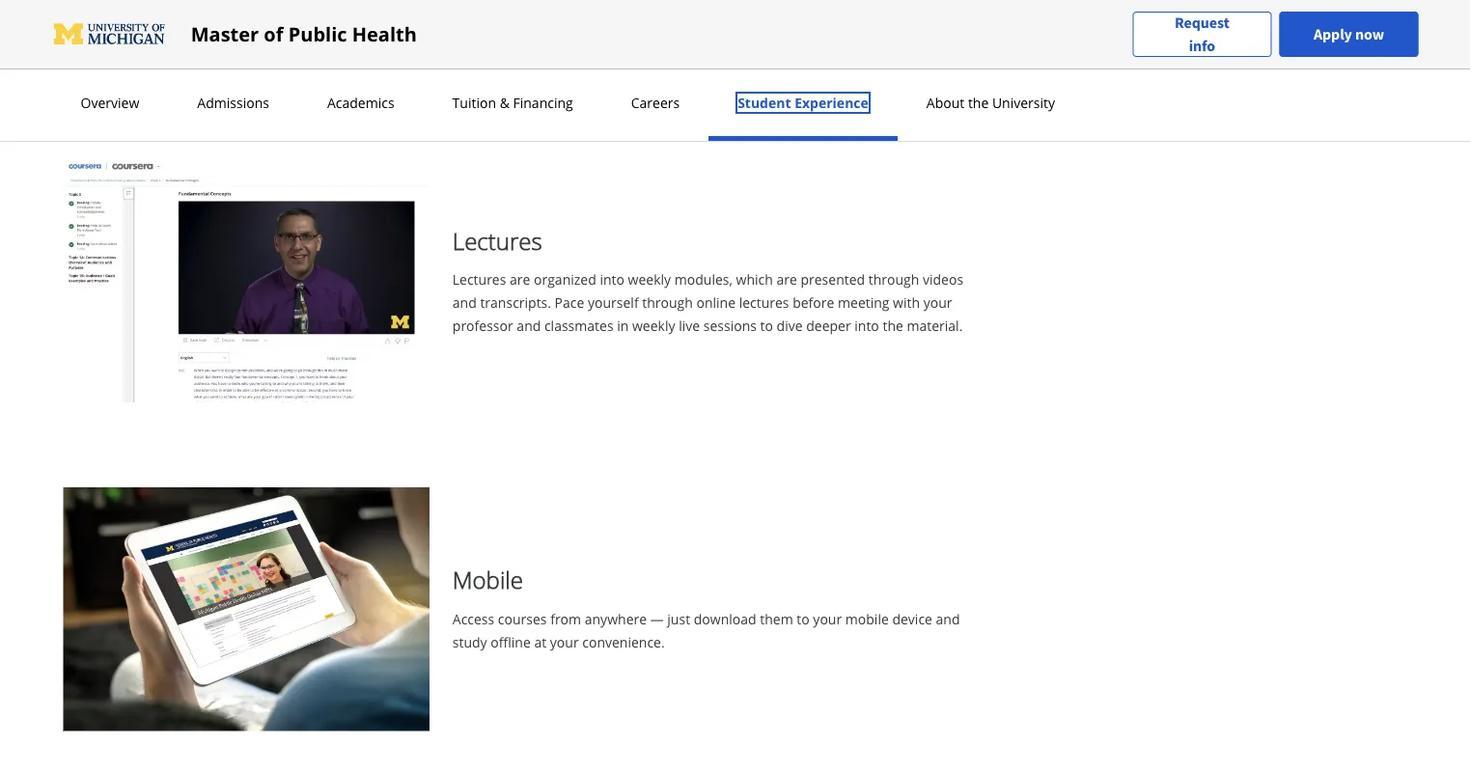 Task type: describe. For each thing, give the bounding box(es) containing it.
mobile
[[846, 610, 889, 628]]

convenience.
[[583, 633, 665, 651]]

0 vertical spatial will
[[827, 0, 848, 15]]

1 vertical spatial weekly
[[632, 317, 675, 335]]

request info
[[1175, 13, 1230, 56]]

population
[[567, 0, 635, 15]]

1 applied from the left
[[72, 0, 119, 15]]

use
[[378, 43, 400, 61]]

2 are from the left
[[777, 270, 797, 289]]

and up second
[[639, 0, 663, 15]]

2 vertical spatial through
[[642, 293, 693, 312]]

about the university link
[[921, 94, 1061, 112]]

students.
[[505, 0, 563, 15]]

courses inside access courses from anywhere — just download them to your mobile device and study offline at your convenience.
[[498, 610, 547, 628]]

competencies
[[648, 43, 736, 61]]

public inside an applied practice experience is required of all master of public health students. population and health sciences students will fulfill the applied practice experience requirement in the pubhlth 680 and 681 practicum courses offered in the second year. students will work collaboratively with non-academic partners to develop products of use to the practice community by applying competencies and skills acquired through coursework.
[[418, 0, 456, 15]]

admissions link
[[191, 94, 275, 112]]

develop
[[248, 43, 299, 61]]

request info button
[[1133, 11, 1272, 57]]

apply now button
[[1280, 12, 1419, 57]]

presented
[[801, 270, 865, 289]]

work
[[821, 20, 853, 38]]

mobile
[[453, 565, 523, 596]]

about
[[927, 94, 965, 112]]

non-
[[82, 43, 111, 61]]

transcripts.
[[480, 293, 551, 312]]

offered
[[565, 20, 612, 38]]

of left all
[[320, 0, 333, 15]]

from
[[551, 610, 581, 628]]

overview
[[81, 94, 139, 112]]

before
[[793, 293, 835, 312]]

access courses from anywhere — just download them to your mobile device and study offline at your convenience.
[[453, 610, 960, 651]]

academic
[[111, 43, 171, 61]]

sessions
[[704, 317, 757, 335]]

university of michigan image
[[52, 19, 168, 50]]

products
[[302, 43, 358, 61]]

university
[[993, 94, 1055, 112]]

681
[[419, 20, 443, 38]]

and up the professor
[[453, 293, 477, 312]]

0 horizontal spatial practice
[[52, 20, 102, 38]]

2 horizontal spatial health
[[666, 0, 708, 15]]

required
[[262, 0, 317, 15]]

year.
[[703, 20, 734, 38]]

by
[[573, 43, 588, 61]]

0 vertical spatial experience
[[176, 0, 245, 15]]

community
[[498, 43, 569, 61]]

1 vertical spatial master
[[191, 21, 259, 47]]

—
[[651, 610, 664, 628]]

students
[[768, 0, 823, 15]]

to right use
[[404, 43, 417, 61]]

coursework.
[[52, 66, 129, 84]]

lectures
[[739, 293, 789, 312]]

yourself
[[588, 293, 639, 312]]

all
[[336, 0, 351, 15]]

&
[[500, 94, 510, 112]]

of right all
[[402, 0, 415, 15]]

1 vertical spatial through
[[869, 270, 920, 289]]

info
[[1189, 36, 1216, 56]]

access
[[453, 610, 495, 628]]

device
[[893, 610, 933, 628]]

partners
[[175, 43, 229, 61]]

careers link
[[625, 94, 686, 112]]

courses inside an applied practice experience is required of all master of public health students. population and health sciences students will fulfill the applied practice experience requirement in the pubhlth 680 and 681 practicum courses offered in the second year. students will work collaboratively with non-academic partners to develop products of use to the practice community by applying competencies and skills acquired through coursework.
[[513, 20, 562, 38]]

academics link
[[321, 94, 400, 112]]

to down requirement
[[232, 43, 245, 61]]

student experience
[[738, 94, 869, 112]]

them
[[760, 610, 793, 628]]

now
[[1356, 25, 1385, 44]]

dive
[[777, 317, 803, 335]]

to inside lectures are organized into weekly modules, which are presented through videos and transcripts. pace yourself through online lectures before meeting with your professor and classmates in weekly live sessions to dive deeper into the material.
[[760, 317, 773, 335]]

study
[[453, 633, 487, 651]]

with inside an applied practice experience is required of all master of public health students. population and health sciences students will fulfill the applied practice experience requirement in the pubhlth 680 and 681 practicum courses offered in the second year. students will work collaboratively with non-academic partners to develop products of use to the practice community by applying competencies and skills acquired through coursework.
[[52, 43, 79, 61]]

and inside access courses from anywhere — just download them to your mobile device and study offline at your convenience.
[[936, 610, 960, 628]]

deeper
[[807, 317, 851, 335]]

0 horizontal spatial public
[[288, 21, 347, 47]]

overview link
[[75, 94, 145, 112]]

0 vertical spatial weekly
[[628, 270, 671, 289]]

financing
[[513, 94, 573, 112]]

in for is
[[261, 20, 273, 38]]

modules,
[[675, 270, 733, 289]]

apply now
[[1314, 25, 1385, 44]]

lectures for lectures are organized into weekly modules, which are presented through videos and transcripts. pace yourself through online lectures before meeting with your professor and classmates in weekly live sessions to dive deeper into the material.
[[453, 270, 506, 289]]

applying
[[591, 43, 645, 61]]

material.
[[907, 317, 963, 335]]

lectures are organized into weekly modules, which are presented through videos and transcripts. pace yourself through online lectures before meeting with your professor and classmates in weekly live sessions to dive deeper into the material.
[[453, 270, 964, 335]]



Task type: vqa. For each thing, say whether or not it's contained in the screenshot.
hours to the bottom
no



Task type: locate. For each thing, give the bounding box(es) containing it.
skills
[[767, 43, 797, 61]]

0 horizontal spatial will
[[797, 20, 818, 38]]

your inside lectures are organized into weekly modules, which are presented through videos and transcripts. pace yourself through online lectures before meeting with your professor and classmates in weekly live sessions to dive deeper into the material.
[[924, 293, 953, 312]]

to inside access courses from anywhere — just download them to your mobile device and study offline at your convenience.
[[797, 610, 810, 628]]

academics
[[327, 94, 395, 112]]

tuition & financing link
[[447, 94, 579, 112]]

1 horizontal spatial will
[[827, 0, 848, 15]]

student experience link
[[732, 94, 875, 112]]

1 vertical spatial will
[[797, 20, 818, 38]]

into down meeting
[[855, 317, 880, 335]]

just
[[668, 610, 691, 628]]

1 vertical spatial courses
[[498, 610, 547, 628]]

master up 680
[[354, 0, 398, 15]]

anywhere
[[585, 610, 647, 628]]

1 vertical spatial practice
[[52, 20, 102, 38]]

in up develop on the top left
[[261, 20, 273, 38]]

the down meeting
[[883, 317, 904, 335]]

2 applied from the left
[[910, 0, 957, 15]]

the down required
[[276, 20, 297, 38]]

0 horizontal spatial health
[[352, 21, 417, 47]]

admissions
[[197, 94, 269, 112]]

the up applying
[[630, 20, 651, 38]]

0 horizontal spatial with
[[52, 43, 79, 61]]

are
[[510, 270, 531, 289], [777, 270, 797, 289]]

0 vertical spatial public
[[418, 0, 456, 15]]

0 vertical spatial your
[[924, 293, 953, 312]]

1 horizontal spatial are
[[777, 270, 797, 289]]

through up meeting
[[869, 270, 920, 289]]

weekly
[[628, 270, 671, 289], [632, 317, 675, 335]]

0 vertical spatial lectures
[[453, 225, 542, 256]]

1 vertical spatial public
[[288, 21, 347, 47]]

0 horizontal spatial applied
[[72, 0, 119, 15]]

apply
[[1314, 25, 1353, 44]]

1 horizontal spatial into
[[855, 317, 880, 335]]

and down students
[[740, 43, 764, 61]]

into up yourself at the left top of the page
[[600, 270, 625, 289]]

2 vertical spatial practice
[[445, 43, 495, 61]]

with inside lectures are organized into weekly modules, which are presented through videos and transcripts. pace yourself through online lectures before meeting with your professor and classmates in weekly live sessions to dive deeper into the material.
[[893, 293, 920, 312]]

will up work at right top
[[827, 0, 848, 15]]

master inside an applied practice experience is required of all master of public health students. population and health sciences students will fulfill the applied practice experience requirement in the pubhlth 680 and 681 practicum courses offered in the second year. students will work collaboratively with non-academic partners to develop products of use to the practice community by applying competencies and skills acquired through coursework.
[[354, 0, 398, 15]]

is
[[249, 0, 259, 15]]

in down yourself at the left top of the page
[[617, 317, 629, 335]]

the right about
[[968, 94, 989, 112]]

weekly left live
[[632, 317, 675, 335]]

courses up offline
[[498, 610, 547, 628]]

requirement
[[178, 20, 257, 38]]

2 horizontal spatial practice
[[445, 43, 495, 61]]

to left 'dive'
[[760, 317, 773, 335]]

acquired
[[801, 43, 856, 61]]

collaboratively
[[856, 20, 947, 38]]

will
[[827, 0, 848, 15], [797, 20, 818, 38]]

of down required
[[264, 21, 283, 47]]

through
[[860, 43, 911, 61], [869, 270, 920, 289], [642, 293, 693, 312]]

1 vertical spatial your
[[813, 610, 842, 628]]

0 horizontal spatial master
[[191, 21, 259, 47]]

and left 681
[[392, 20, 416, 38]]

through down collaboratively
[[860, 43, 911, 61]]

classmates
[[545, 317, 614, 335]]

2 horizontal spatial your
[[924, 293, 953, 312]]

professor
[[453, 317, 513, 335]]

applied
[[72, 0, 119, 15], [910, 0, 957, 15]]

courses
[[513, 20, 562, 38], [498, 610, 547, 628]]

tuition
[[452, 94, 496, 112]]

experience
[[795, 94, 869, 112]]

1 horizontal spatial public
[[418, 0, 456, 15]]

practice down an
[[52, 20, 102, 38]]

request
[[1175, 13, 1230, 32]]

are right "which"
[[777, 270, 797, 289]]

an applied practice experience is required of all master of public health students. population and health sciences students will fulfill the applied practice experience requirement in the pubhlth 680 and 681 practicum courses offered in the second year. students will work collaboratively with non-academic partners to develop products of use to the practice community by applying competencies and skills acquired through coursework.
[[52, 0, 957, 84]]

the up collaboratively
[[886, 0, 906, 15]]

practice
[[122, 0, 172, 15], [52, 20, 102, 38], [445, 43, 495, 61]]

will down students at the right top of the page
[[797, 20, 818, 38]]

1 horizontal spatial practice
[[122, 0, 172, 15]]

live
[[679, 317, 700, 335]]

tuition & financing
[[452, 94, 573, 112]]

1 vertical spatial experience
[[105, 20, 175, 38]]

with
[[52, 43, 79, 61], [893, 293, 920, 312]]

an
[[52, 0, 69, 15]]

to
[[232, 43, 245, 61], [404, 43, 417, 61], [760, 317, 773, 335], [797, 610, 810, 628]]

1 horizontal spatial experience
[[176, 0, 245, 15]]

of
[[320, 0, 333, 15], [402, 0, 415, 15], [264, 21, 283, 47], [362, 43, 375, 61]]

1 horizontal spatial health
[[460, 0, 501, 15]]

0 vertical spatial into
[[600, 270, 625, 289]]

lectures for lectures
[[453, 225, 542, 256]]

0 vertical spatial with
[[52, 43, 79, 61]]

2 vertical spatial your
[[550, 633, 579, 651]]

about the university
[[927, 94, 1055, 112]]

health
[[460, 0, 501, 15], [666, 0, 708, 15], [352, 21, 417, 47]]

lectures inside lectures are organized into weekly modules, which are presented through videos and transcripts. pace yourself through online lectures before meeting with your professor and classmates in weekly live sessions to dive deeper into the material.
[[453, 270, 506, 289]]

0 horizontal spatial into
[[600, 270, 625, 289]]

public up 681
[[418, 0, 456, 15]]

at
[[534, 633, 547, 651]]

in inside lectures are organized into weekly modules, which are presented through videos and transcripts. pace yourself through online lectures before meeting with your professor and classmates in weekly live sessions to dive deeper into the material.
[[617, 317, 629, 335]]

and
[[639, 0, 663, 15], [392, 20, 416, 38], [740, 43, 764, 61], [453, 293, 477, 312], [517, 317, 541, 335], [936, 610, 960, 628]]

careers
[[631, 94, 680, 112]]

and down transcripts.
[[517, 317, 541, 335]]

your
[[924, 293, 953, 312], [813, 610, 842, 628], [550, 633, 579, 651]]

1 vertical spatial into
[[855, 317, 880, 335]]

the inside lectures are organized into weekly modules, which are presented through videos and transcripts. pace yourself through online lectures before meeting with your professor and classmates in weekly live sessions to dive deeper into the material.
[[883, 317, 904, 335]]

in up applying
[[615, 20, 627, 38]]

the down 681
[[420, 43, 441, 61]]

experience up academic
[[105, 20, 175, 38]]

organized
[[534, 270, 597, 289]]

0 horizontal spatial your
[[550, 633, 579, 651]]

680
[[365, 20, 388, 38]]

offline
[[491, 633, 531, 651]]

your up material.
[[924, 293, 953, 312]]

1 vertical spatial lectures
[[453, 270, 506, 289]]

in
[[261, 20, 273, 38], [615, 20, 627, 38], [617, 317, 629, 335]]

1 lectures from the top
[[453, 225, 542, 256]]

are up transcripts.
[[510, 270, 531, 289]]

public down all
[[288, 21, 347, 47]]

experience
[[176, 0, 245, 15], [105, 20, 175, 38]]

health left 681
[[352, 21, 417, 47]]

0 horizontal spatial experience
[[105, 20, 175, 38]]

health up practicum
[[460, 0, 501, 15]]

second
[[654, 20, 700, 38]]

applied up university of michigan image
[[72, 0, 119, 15]]

1 vertical spatial with
[[893, 293, 920, 312]]

through up live
[[642, 293, 693, 312]]

download
[[694, 610, 757, 628]]

practicum
[[446, 20, 509, 38]]

0 horizontal spatial are
[[510, 270, 531, 289]]

health up second
[[666, 0, 708, 15]]

courses down the students.
[[513, 20, 562, 38]]

0 vertical spatial courses
[[513, 20, 562, 38]]

meeting
[[838, 293, 890, 312]]

your down from
[[550, 633, 579, 651]]

which
[[736, 270, 773, 289]]

0 vertical spatial practice
[[122, 0, 172, 15]]

1 horizontal spatial with
[[893, 293, 920, 312]]

student
[[738, 94, 791, 112]]

and right device
[[936, 610, 960, 628]]

experience up requirement
[[176, 0, 245, 15]]

students
[[738, 20, 794, 38]]

weekly up yourself at the left top of the page
[[628, 270, 671, 289]]

with up material.
[[893, 293, 920, 312]]

master down is
[[191, 21, 259, 47]]

1 are from the left
[[510, 270, 531, 289]]

applied up collaboratively
[[910, 0, 957, 15]]

with left non-
[[52, 43, 79, 61]]

sciences
[[711, 0, 765, 15]]

online
[[697, 293, 736, 312]]

lectures
[[453, 225, 542, 256], [453, 270, 506, 289]]

1 horizontal spatial your
[[813, 610, 842, 628]]

1 horizontal spatial master
[[354, 0, 398, 15]]

0 vertical spatial master
[[354, 0, 398, 15]]

videos
[[923, 270, 964, 289]]

master of public health
[[191, 21, 417, 47]]

through inside an applied practice experience is required of all master of public health students. population and health sciences students will fulfill the applied practice experience requirement in the pubhlth 680 and 681 practicum courses offered in the second year. students will work collaboratively with non-academic partners to develop products of use to the practice community by applying competencies and skills acquired through coursework.
[[860, 43, 911, 61]]

pubhlth
[[300, 20, 362, 38]]

of left use
[[362, 43, 375, 61]]

pace
[[555, 293, 585, 312]]

practice up academic
[[122, 0, 172, 15]]

fulfill
[[851, 0, 882, 15]]

practice down practicum
[[445, 43, 495, 61]]

the
[[886, 0, 906, 15], [276, 20, 297, 38], [630, 20, 651, 38], [420, 43, 441, 61], [968, 94, 989, 112], [883, 317, 904, 335]]

in for weekly
[[617, 317, 629, 335]]

1 horizontal spatial applied
[[910, 0, 957, 15]]

to right them
[[797, 610, 810, 628]]

your left the mobile
[[813, 610, 842, 628]]

0 vertical spatial through
[[860, 43, 911, 61]]

2 lectures from the top
[[453, 270, 506, 289]]



